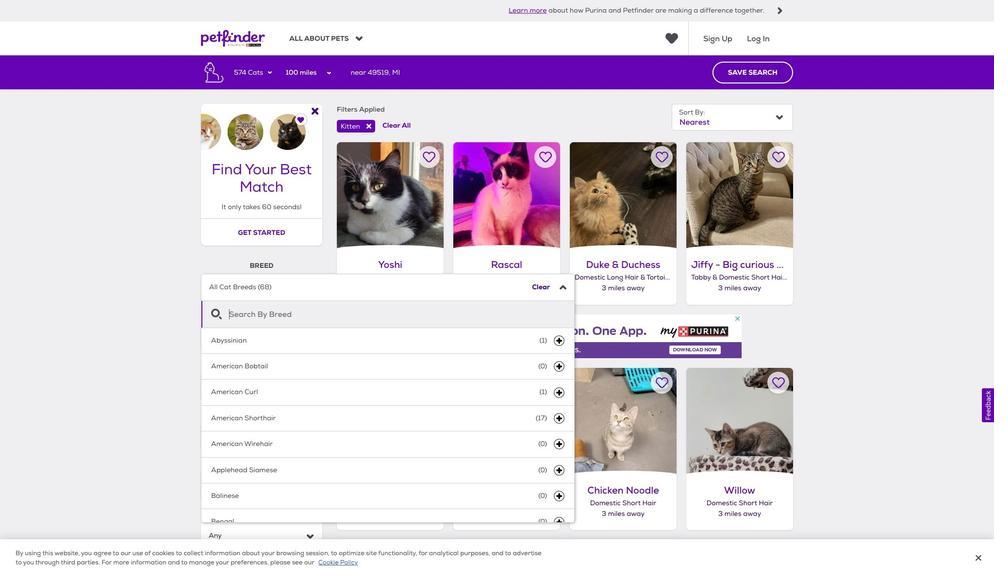Task type: locate. For each thing, give the bounding box(es) containing it.
list box
[[202, 328, 575, 535]]

petfinder home image
[[201, 22, 265, 56]]

Search By Breed text field
[[202, 301, 575, 328]]

advertisement element
[[389, 315, 742, 358]]

yoshi, adoptable cat, kitten male domestic short hair & tuxedo mix, 3 miles away. image
[[337, 142, 444, 249]]

privacy alert dialog
[[0, 540, 995, 580]]

main content
[[0, 56, 995, 580]]



Task type: vqa. For each thing, say whether or not it's contained in the screenshot.
Advertisement element at bottom
yes



Task type: describe. For each thing, give the bounding box(es) containing it.
glacier, adoptable cat, kitten male domestic short hair, 3 miles away. image
[[337, 540, 444, 580]]

chicken noodle, adoptable cat, kitten female domestic short hair, 3 miles away. image
[[570, 368, 677, 475]]

fauna - snuggly sweetheart, adoptable cat, kitten female tuxedo & domestic short hair mix, 3 miles away. image
[[454, 368, 561, 475]]

chip, adoptable cat, kitten male tabby & domestic short hair mix, 3 miles away. image
[[337, 368, 444, 475]]

duke & duchess , adoptable cat, kitten male domestic long hair & tortoiseshell mix, 3 miles away. image
[[570, 142, 677, 249]]

willow, adoptable cat, kitten female domestic short hair, 3 miles away. image
[[687, 368, 794, 475]]

jiffy - big curious eyes, adoptable cat, kitten female tabby & domestic short hair mix, 3 miles away. image
[[687, 142, 794, 249]]

rascal, adoptable cat, kitten male siamese & domestic short hair mix, 3 miles away. image
[[454, 142, 561, 249]]

potential cat matches image
[[201, 104, 323, 150]]

osker, adoptable cat, kitten male domestic short hair mix, 5 miles away. image
[[454, 540, 561, 580]]



